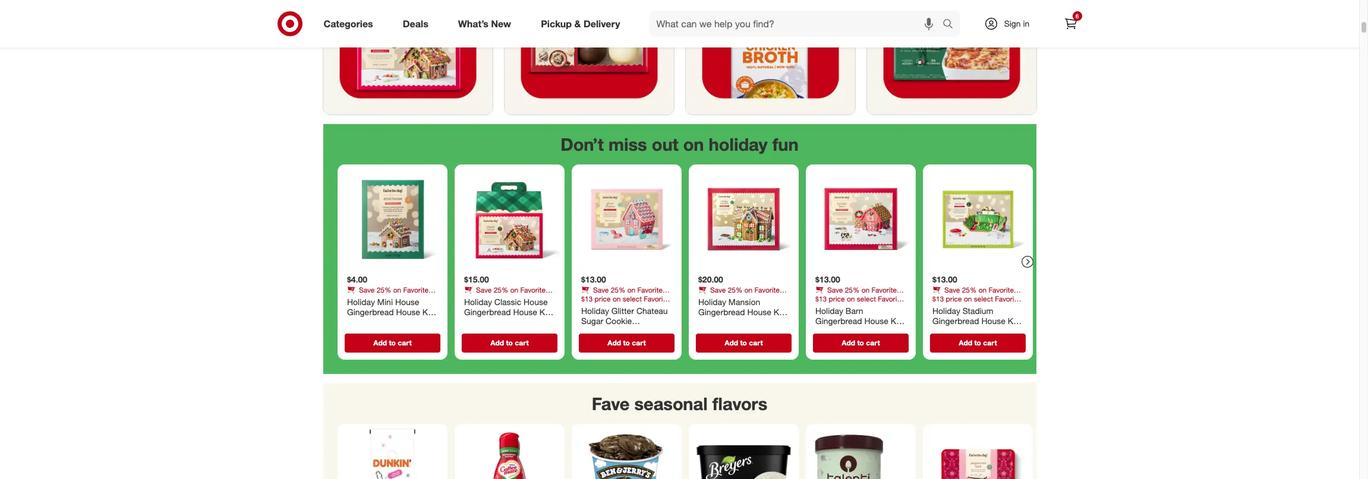 Task type: vqa. For each thing, say whether or not it's contained in the screenshot.
Add to cart 'button' for with
yes



Task type: describe. For each thing, give the bounding box(es) containing it.
5 save from the left
[[827, 286, 843, 295]]

add to cart button for 31.18oz
[[813, 334, 909, 353]]

- left 70.88oz
[[698, 318, 701, 328]]

favorite up holiday barn gingerbread house kit - 31.18oz - favorite day™
[[872, 286, 897, 295]]

deals
[[403, 18, 428, 29]]

holiday for holiday stadium gingerbread house kit - 23oz - favorite day™
[[932, 306, 960, 316]]

favorite inside holiday mansion gingerbread house kit - 70.88oz - favorite day™
[[741, 318, 770, 328]]

day™ inside holiday mansion gingerbread house kit - 70.88oz - favorite day™
[[698, 328, 717, 338]]

house inside holiday glitter chateau sugar cookie gingerbread house kit - 29oz - favorite day™
[[630, 327, 654, 337]]

add to cart for -
[[373, 339, 411, 348]]

favorite inside the holiday mini house gingerbread house kit - 6.2oz - favorite day™
[[380, 318, 410, 328]]

don't miss out on holiday fun
[[561, 134, 799, 155]]

2 save 25% on favorite day gingerbread from the left
[[464, 286, 545, 304]]

holiday mansion gingerbread house kit - 70.88oz - favorite day™ image
[[693, 170, 794, 270]]

favorite inside holiday stadium gingerbread house kit - 23oz - favorite day™
[[964, 327, 993, 337]]

6 save 25% on favorite day gingerbread from the left
[[932, 286, 1014, 304]]

add to cart for 70.88oz
[[725, 339, 763, 348]]

day™ inside holiday barn gingerbread house kit - 31.18oz - favorite day™
[[815, 337, 834, 347]]

on up classic
[[510, 286, 518, 295]]

sign in link
[[974, 11, 1048, 37]]

- right 29oz on the left bottom
[[607, 337, 610, 347]]

chateau
[[636, 306, 668, 316]]

talenti mediterranean mint gelato - 16oz image
[[811, 429, 911, 480]]

6 link
[[1058, 11, 1084, 37]]

day™ inside the holiday mini house gingerbread house kit - 6.2oz - favorite day™
[[412, 318, 431, 328]]

add to cart button for with
[[462, 334, 557, 353]]

2 25% from the left
[[493, 286, 508, 295]]

favorite inside holiday glitter chateau sugar cookie gingerbread house kit - 29oz - favorite day™
[[612, 337, 642, 347]]

to for -
[[389, 339, 396, 348]]

mini
[[377, 297, 393, 307]]

house inside holiday stadium gingerbread house kit - 23oz - favorite day™
[[981, 316, 1005, 326]]

kit inside holiday mansion gingerbread house kit - 70.88oz - favorite day™
[[774, 307, 784, 318]]

mansion
[[728, 297, 760, 307]]

add for 70.88oz
[[725, 339, 738, 348]]

deals link
[[393, 11, 443, 37]]

- down the roof
[[491, 328, 494, 338]]

on up the holiday mini house gingerbread house kit - 6.2oz - favorite day™
[[393, 286, 401, 295]]

day™ inside holiday classic house gingerbread house kit with roof helper - 38.8oz - favorite day™
[[528, 328, 547, 338]]

pickup & delivery
[[541, 18, 620, 29]]

fun
[[773, 134, 799, 155]]

6 save from the left
[[944, 286, 960, 295]]

favorite up stadium
[[989, 286, 1014, 295]]

day™ inside holiday stadium gingerbread house kit - 23oz - favorite day™
[[995, 327, 1014, 337]]

add for house
[[607, 339, 621, 348]]

$15.00
[[464, 275, 489, 285]]

1 save 25% on favorite day gingerbread from the left
[[347, 286, 428, 304]]

favorite up chateau
[[637, 286, 663, 295]]

in
[[1023, 18, 1030, 29]]

on up barn
[[861, 286, 870, 295]]

with
[[464, 318, 479, 328]]

pickup & delivery link
[[531, 11, 635, 37]]

1 save from the left
[[359, 286, 374, 295]]

pickup
[[541, 18, 572, 29]]

1 25% from the left
[[376, 286, 391, 295]]

6
[[1076, 12, 1079, 20]]

- left 23oz
[[932, 327, 936, 337]]

4 save 25% on favorite day gingerbread from the left
[[698, 286, 780, 304]]

kit inside the holiday mini house gingerbread house kit - 6.2oz - favorite day™
[[422, 307, 432, 318]]

2 day from the left
[[464, 295, 476, 304]]

cart for holiday mini house gingerbread house kit - 6.2oz - favorite day™
[[398, 339, 411, 348]]

what's
[[458, 18, 489, 29]]

house inside holiday barn gingerbread house kit - 31.18oz - favorite day™
[[864, 316, 888, 326]]

add to cart for with
[[490, 339, 529, 348]]

cart for holiday classic house gingerbread house kit with roof helper - 38.8oz - favorite day™
[[515, 339, 529, 348]]

miss
[[609, 134, 647, 155]]

delivery
[[584, 18, 620, 29]]

to for 23oz
[[974, 339, 981, 348]]

2 save from the left
[[476, 286, 491, 295]]

categories link
[[314, 11, 388, 37]]

gingerbread inside holiday stadium gingerbread house kit - 23oz - favorite day™
[[932, 316, 979, 326]]

gingerbread inside holiday barn gingerbread house kit - 31.18oz - favorite day™
[[815, 316, 862, 326]]

holiday glitter chateau sugar cookie gingerbread house kit - 29oz - favorite day™ image
[[576, 170, 677, 270]]

helper
[[502, 318, 526, 328]]

holiday for holiday barn gingerbread house kit - 31.18oz - favorite day™
[[815, 306, 843, 316]]

- left the 31.18oz
[[815, 327, 819, 337]]

add to cart for 23oz
[[959, 339, 997, 348]]

38.8oz
[[464, 328, 489, 338]]

5 day from the left
[[815, 295, 828, 304]]

sugar
[[581, 316, 603, 326]]

holiday for holiday classic house gingerbread house kit with roof helper - 38.8oz - favorite day™
[[464, 297, 492, 307]]

kit inside holiday glitter chateau sugar cookie gingerbread house kit - 29oz - favorite day™
[[656, 327, 667, 337]]

sign
[[1004, 18, 1021, 29]]

31.18oz
[[821, 327, 850, 337]]

holiday stadium gingerbread house kit - 23oz - favorite day™ image
[[928, 170, 1028, 270]]

kit inside holiday classic house gingerbread house kit with roof helper - 38.8oz - favorite day™
[[539, 307, 549, 318]]

to for 70.88oz
[[740, 339, 747, 348]]

carousel region containing fave seasonal flavors
[[323, 384, 1036, 480]]

23oz
[[938, 327, 956, 337]]

to for with
[[506, 339, 513, 348]]

- right helper
[[529, 318, 532, 328]]

flavors
[[713, 393, 768, 415]]

new
[[491, 18, 511, 29]]

4 25% from the left
[[728, 286, 742, 295]]

day™ inside holiday glitter chateau sugar cookie gingerbread house kit - 29oz - favorite day™
[[644, 337, 663, 347]]

holiday for holiday mini house gingerbread house kit - 6.2oz - favorite day™
[[347, 297, 375, 307]]

barn
[[845, 306, 863, 316]]

1 day from the left
[[347, 295, 359, 304]]

holiday glitter chateau sugar cookie gingerbread house kit - 29oz - favorite day™
[[581, 306, 668, 347]]

carousel region containing don't miss out on holiday fun
[[323, 124, 1036, 384]]

cart for holiday stadium gingerbread house kit - 23oz - favorite day™
[[983, 339, 997, 348]]

- right the 31.18oz
[[853, 327, 856, 337]]

house inside holiday mansion gingerbread house kit - 70.88oz - favorite day™
[[747, 307, 771, 318]]



Task type: locate. For each thing, give the bounding box(es) containing it.
2 to from the left
[[506, 339, 513, 348]]

$13.00 for holiday stadium gingerbread house kit - 23oz - favorite day™
[[932, 275, 957, 285]]

add down holiday stadium gingerbread house kit - 23oz - favorite day™
[[959, 339, 972, 348]]

day down '$4.00'
[[347, 295, 359, 304]]

add to cart down the 31.18oz
[[842, 339, 880, 348]]

holiday inside holiday mansion gingerbread house kit - 70.88oz - favorite day™
[[698, 297, 726, 307]]

4 add to cart button from the left
[[696, 334, 791, 353]]

save 25% on favorite day gingerbread up stadium
[[932, 286, 1014, 304]]

add to cart down holiday stadium gingerbread house kit - 23oz - favorite day™
[[959, 339, 997, 348]]

add to cart down helper
[[490, 339, 529, 348]]

$13.00
[[581, 275, 606, 285], [815, 275, 840, 285], [932, 275, 957, 285]]

4 day from the left
[[698, 295, 710, 304]]

add to cart button down stadium
[[930, 334, 1026, 353]]

5 save 25% on favorite day gingerbread from the left
[[815, 286, 897, 304]]

categories
[[324, 18, 373, 29]]

add for 23oz
[[959, 339, 972, 348]]

6 cart from the left
[[983, 339, 997, 348]]

25% up stadium
[[962, 286, 977, 295]]

add to cart button down barn
[[813, 334, 909, 353]]

- left 6.2oz
[[347, 318, 350, 328]]

save 25% on favorite day gingerbread
[[347, 286, 428, 304], [464, 286, 545, 304], [581, 286, 663, 304], [698, 286, 780, 304], [815, 286, 897, 304], [932, 286, 1014, 304]]

gingerbread inside the holiday mini house gingerbread house kit - 6.2oz - favorite day™
[[347, 307, 394, 318]]

search button
[[937, 11, 966, 39]]

6.2oz
[[352, 318, 373, 328]]

favorite up the holiday mini house gingerbread house kit - 6.2oz - favorite day™
[[403, 286, 428, 295]]

1 add to cart from the left
[[373, 339, 411, 348]]

holiday
[[347, 297, 375, 307], [464, 297, 492, 307], [698, 297, 726, 307], [581, 306, 609, 316], [815, 306, 843, 316], [932, 306, 960, 316]]

save 25% on favorite day gingerbread down '$20.00'
[[698, 286, 780, 304]]

kit
[[422, 307, 432, 318], [539, 307, 549, 318], [774, 307, 784, 318], [891, 316, 901, 326], [1008, 316, 1018, 326], [656, 327, 667, 337]]

5 add from the left
[[842, 339, 855, 348]]

5 25% from the left
[[845, 286, 859, 295]]

4 to from the left
[[740, 339, 747, 348]]

to down helper
[[506, 339, 513, 348]]

kit inside holiday barn gingerbread house kit - 31.18oz - favorite day™
[[891, 316, 901, 326]]

add to cart
[[373, 339, 411, 348], [490, 339, 529, 348], [607, 339, 646, 348], [725, 339, 763, 348], [842, 339, 880, 348], [959, 339, 997, 348]]

to down holiday mansion gingerbread house kit - 70.88oz - favorite day™
[[740, 339, 747, 348]]

holiday mini house gingerbread house kit - 6.2oz - favorite day™ image
[[342, 170, 443, 270]]

fave
[[592, 393, 630, 415]]

1 add from the left
[[373, 339, 387, 348]]

classic
[[494, 297, 521, 307]]

3 add to cart button from the left
[[579, 334, 674, 353]]

5 add to cart button from the left
[[813, 334, 909, 353]]

add for 31.18oz
[[842, 339, 855, 348]]

favorite
[[403, 286, 428, 295], [520, 286, 545, 295], [637, 286, 663, 295], [754, 286, 780, 295], [872, 286, 897, 295], [989, 286, 1014, 295], [380, 318, 410, 328], [741, 318, 770, 328], [858, 327, 888, 337], [964, 327, 993, 337], [497, 328, 526, 338], [612, 337, 642, 347]]

2 add to cart button from the left
[[462, 334, 557, 353]]

favorite down barn
[[858, 327, 888, 337]]

add to cart button
[[344, 334, 440, 353], [462, 334, 557, 353], [579, 334, 674, 353], [696, 334, 791, 353], [813, 334, 909, 353], [930, 334, 1026, 353]]

add to cart button for house
[[579, 334, 674, 353]]

$13.00 up the 31.18oz
[[815, 275, 840, 285]]

$13.00 for holiday glitter chateau sugar cookie gingerbread house kit - 29oz - favorite day™
[[581, 275, 606, 285]]

carousel region
[[323, 124, 1036, 384], [323, 384, 1036, 480]]

to
[[389, 339, 396, 348], [506, 339, 513, 348], [623, 339, 630, 348], [740, 339, 747, 348], [857, 339, 864, 348], [974, 339, 981, 348]]

add to cart down the holiday mini house gingerbread house kit - 6.2oz - favorite day™
[[373, 339, 411, 348]]

5 to from the left
[[857, 339, 864, 348]]

3 to from the left
[[623, 339, 630, 348]]

stadium
[[963, 306, 993, 316]]

day™
[[412, 318, 431, 328], [995, 327, 1014, 337], [528, 328, 547, 338], [698, 328, 717, 338], [644, 337, 663, 347], [815, 337, 834, 347]]

add to cart down the cookie
[[607, 339, 646, 348]]

add to cart button down the cookie
[[579, 334, 674, 353]]

5 cart from the left
[[866, 339, 880, 348]]

add to cart button down helper
[[462, 334, 557, 353]]

on
[[684, 134, 704, 155], [393, 286, 401, 295], [510, 286, 518, 295], [627, 286, 635, 295], [744, 286, 752, 295], [861, 286, 870, 295], [979, 286, 987, 295]]

2 $13.00 from the left
[[815, 275, 840, 285]]

3 day from the left
[[581, 295, 593, 304]]

3 $13.00 from the left
[[932, 275, 957, 285]]

favorite down mini at the left of the page
[[380, 318, 410, 328]]

holiday inside holiday stadium gingerbread house kit - 23oz - favorite day™
[[932, 306, 960, 316]]

70.88oz
[[704, 318, 733, 328]]

save up the 31.18oz
[[827, 286, 843, 295]]

1 to from the left
[[389, 339, 396, 348]]

holiday semi-sweet and white chocolate peppermint bark with candy cane bits tin - 12oz - favorite day™ image
[[928, 429, 1028, 480]]

glitter
[[611, 306, 634, 316]]

4 add to cart from the left
[[725, 339, 763, 348]]

holiday inside the holiday mini house gingerbread house kit - 6.2oz - favorite day™
[[347, 297, 375, 307]]

3 cart from the left
[[632, 339, 646, 348]]

don't
[[561, 134, 604, 155]]

on right out
[[684, 134, 704, 155]]

to down the cookie
[[623, 339, 630, 348]]

holiday up 23oz
[[932, 306, 960, 316]]

save
[[359, 286, 374, 295], [476, 286, 491, 295], [593, 286, 609, 295], [710, 286, 726, 295], [827, 286, 843, 295], [944, 286, 960, 295]]

cart
[[398, 339, 411, 348], [515, 339, 529, 348], [632, 339, 646, 348], [749, 339, 763, 348], [866, 339, 880, 348], [983, 339, 997, 348]]

4 save from the left
[[710, 286, 726, 295]]

on up glitter
[[627, 286, 635, 295]]

favorite inside holiday barn gingerbread house kit - 31.18oz - favorite day™
[[858, 327, 888, 337]]

to down the holiday mini house gingerbread house kit - 6.2oz - favorite day™
[[389, 339, 396, 348]]

holiday mansion gingerbread house kit - 70.88oz - favorite day™
[[698, 297, 784, 338]]

1 $13.00 from the left
[[581, 275, 606, 285]]

2 horizontal spatial $13.00
[[932, 275, 957, 285]]

add down the holiday mini house gingerbread house kit - 6.2oz - favorite day™
[[373, 339, 387, 348]]

cart for holiday glitter chateau sugar cookie gingerbread house kit - 29oz - favorite day™
[[632, 339, 646, 348]]

gingerbread
[[361, 295, 401, 304], [478, 295, 518, 304], [595, 295, 635, 304], [712, 295, 752, 304], [830, 295, 870, 304], [947, 295, 987, 304], [347, 307, 394, 318], [464, 307, 511, 318], [698, 307, 745, 318], [815, 316, 862, 326], [932, 316, 979, 326], [581, 327, 628, 337]]

$13.00 up holiday stadium gingerbread house kit - 23oz - favorite day™
[[932, 275, 957, 285]]

save 25% on favorite day gingerbread up glitter
[[581, 286, 663, 304]]

4 add from the left
[[725, 339, 738, 348]]

sign in
[[1004, 18, 1030, 29]]

day
[[347, 295, 359, 304], [464, 295, 476, 304], [581, 295, 593, 304], [698, 295, 710, 304], [815, 295, 828, 304], [932, 295, 945, 304]]

add to cart button down 70.88oz
[[696, 334, 791, 353]]

add to cart button for 23oz
[[930, 334, 1026, 353]]

save 25% on favorite day gingerbread down '$4.00'
[[347, 286, 428, 304]]

2 add to cart from the left
[[490, 339, 529, 348]]

fave seasonal flavors
[[592, 393, 768, 415]]

search
[[937, 19, 966, 31]]

6 add from the left
[[959, 339, 972, 348]]

3 add to cart from the left
[[607, 339, 646, 348]]

add
[[373, 339, 387, 348], [490, 339, 504, 348], [607, 339, 621, 348], [725, 339, 738, 348], [842, 339, 855, 348], [959, 339, 972, 348]]

$20.00
[[698, 275, 723, 285]]

to down holiday stadium gingerbread house kit - 23oz - favorite day™
[[974, 339, 981, 348]]

$13.00 for holiday barn gingerbread house kit - 31.18oz - favorite day™
[[815, 275, 840, 285]]

favorite inside holiday classic house gingerbread house kit with roof helper - 38.8oz - favorite day™
[[497, 328, 526, 338]]

coffee mate zero sugar peppermint mocha liquid coffee creamer - 32 fl oz (1qt) image
[[459, 429, 560, 480]]

- right 70.88oz
[[735, 318, 739, 328]]

to for 31.18oz
[[857, 339, 864, 348]]

what's new
[[458, 18, 511, 29]]

gingerbread inside holiday classic house gingerbread house kit with roof helper - 38.8oz - favorite day™
[[464, 307, 511, 318]]

add to cart for house
[[607, 339, 646, 348]]

holiday mini house gingerbread house kit - 6.2oz - favorite day™
[[347, 297, 432, 328]]

add for with
[[490, 339, 504, 348]]

save up holiday stadium gingerbread house kit - 23oz - favorite day™
[[944, 286, 960, 295]]

holiday classic house gingerbread house kit with roof helper - 38.8oz - favorite day™ image
[[459, 170, 560, 270]]

25% up barn
[[845, 286, 859, 295]]

to for house
[[623, 339, 630, 348]]

add to cart button for 70.88oz
[[696, 334, 791, 353]]

save up sugar
[[593, 286, 609, 295]]

1 horizontal spatial $13.00
[[815, 275, 840, 285]]

29oz
[[587, 337, 605, 347]]

holiday inside holiday glitter chateau sugar cookie gingerbread house kit - 29oz - favorite day™
[[581, 306, 609, 316]]

holiday barn gingerbread house kit - 31.18oz - favorite day™
[[815, 306, 901, 347]]

0 horizontal spatial $13.00
[[581, 275, 606, 285]]

on up stadium
[[979, 286, 987, 295]]

25%
[[376, 286, 391, 295], [493, 286, 508, 295], [611, 286, 625, 295], [728, 286, 742, 295], [845, 286, 859, 295], [962, 286, 977, 295]]

ben & jerry's minter wonderland dark chocolate mint ice cream - 16oz image
[[576, 429, 677, 480]]

holiday up 70.88oz
[[698, 297, 726, 307]]

6 add to cart from the left
[[959, 339, 997, 348]]

holiday
[[709, 134, 768, 155]]

cart for holiday barn gingerbread house kit - 31.18oz - favorite day™
[[866, 339, 880, 348]]

2 cart from the left
[[515, 339, 529, 348]]

25% up mini at the left of the page
[[376, 286, 391, 295]]

- right 23oz
[[958, 327, 961, 337]]

holiday stadium gingerbread house kit - 23oz - favorite day™
[[932, 306, 1018, 337]]

holiday inside holiday classic house gingerbread house kit with roof helper - 38.8oz - favorite day™
[[464, 297, 492, 307]]

25% up classic
[[493, 286, 508, 295]]

out
[[652, 134, 679, 155]]

roof
[[482, 318, 499, 328]]

2 add from the left
[[490, 339, 504, 348]]

add to cart for 31.18oz
[[842, 339, 880, 348]]

breyers original ice cream natural vanilla - 48oz image
[[693, 429, 794, 480]]

holiday for holiday glitter chateau sugar cookie gingerbread house kit - 29oz - favorite day™
[[581, 306, 609, 316]]

favorite up classic
[[520, 286, 545, 295]]

6 25% from the left
[[962, 286, 977, 295]]

favorite up mansion
[[754, 286, 780, 295]]

house
[[395, 297, 419, 307], [523, 297, 548, 307], [396, 307, 420, 318], [513, 307, 537, 318], [747, 307, 771, 318], [864, 316, 888, 326], [981, 316, 1005, 326], [630, 327, 654, 337]]

3 25% from the left
[[611, 286, 625, 295]]

add right 29oz on the left bottom
[[607, 339, 621, 348]]

1 add to cart button from the left
[[344, 334, 440, 353]]

gingerbread inside holiday glitter chateau sugar cookie gingerbread house kit - 29oz - favorite day™
[[581, 327, 628, 337]]

save 25% on favorite day gingerbread up helper
[[464, 286, 545, 304]]

add to cart button for -
[[344, 334, 440, 353]]

holiday barn gingerbread house kit - 31.18oz - favorite day™ image
[[811, 170, 911, 270]]

- left 29oz on the left bottom
[[581, 337, 584, 347]]

favorite down helper
[[497, 328, 526, 338]]

holiday up with
[[464, 297, 492, 307]]

&
[[575, 18, 581, 29]]

25% up mansion
[[728, 286, 742, 295]]

What can we help you find? suggestions appear below search field
[[649, 11, 945, 37]]

$13.00 up sugar
[[581, 275, 606, 285]]

4 cart from the left
[[749, 339, 763, 348]]

holiday for holiday mansion gingerbread house kit - 70.88oz - favorite day™
[[698, 297, 726, 307]]

3 save from the left
[[593, 286, 609, 295]]

holiday up 6.2oz
[[347, 297, 375, 307]]

$4.00
[[347, 275, 367, 285]]

add down 70.88oz
[[725, 339, 738, 348]]

add to cart button down the holiday mini house gingerbread house kit - 6.2oz - favorite day™
[[344, 334, 440, 353]]

3 save 25% on favorite day gingerbread from the left
[[581, 286, 663, 304]]

6 to from the left
[[974, 339, 981, 348]]

holiday classic house gingerbread house kit with roof helper - 38.8oz - favorite day™
[[464, 297, 549, 338]]

add down the roof
[[490, 339, 504, 348]]

add down the 31.18oz
[[842, 339, 855, 348]]

5 add to cart from the left
[[842, 339, 880, 348]]

1 cart from the left
[[398, 339, 411, 348]]

day down '$20.00'
[[698, 295, 710, 304]]

cookie
[[605, 316, 632, 326]]

holiday up the 31.18oz
[[815, 306, 843, 316]]

favorite down the cookie
[[612, 337, 642, 347]]

6 add to cart button from the left
[[930, 334, 1026, 353]]

day down $15.00
[[464, 295, 476, 304]]

- right 6.2oz
[[375, 318, 378, 328]]

gingerbread inside holiday mansion gingerbread house kit - 70.88oz - favorite day™
[[698, 307, 745, 318]]

dunkin' donuts polar peppermint medium roast ground coffee -11oz image
[[342, 429, 443, 480]]

seasonal
[[635, 393, 708, 415]]

2 carousel region from the top
[[323, 384, 1036, 480]]

favorite down mansion
[[741, 318, 770, 328]]

save 25% on favorite day gingerbread up barn
[[815, 286, 897, 304]]

what's new link
[[448, 11, 526, 37]]

on up mansion
[[744, 286, 752, 295]]

holiday inside holiday barn gingerbread house kit - 31.18oz - favorite day™
[[815, 306, 843, 316]]

3 add from the left
[[607, 339, 621, 348]]

day up the 31.18oz
[[815, 295, 828, 304]]

holiday up sugar
[[581, 306, 609, 316]]

-
[[347, 318, 350, 328], [375, 318, 378, 328], [529, 318, 532, 328], [698, 318, 701, 328], [735, 318, 739, 328], [815, 327, 819, 337], [853, 327, 856, 337], [932, 327, 936, 337], [958, 327, 961, 337], [491, 328, 494, 338], [581, 337, 584, 347], [607, 337, 610, 347]]

1 carousel region from the top
[[323, 124, 1036, 384]]

day up sugar
[[581, 295, 593, 304]]

add to cart down holiday mansion gingerbread house kit - 70.88oz - favorite day™
[[725, 339, 763, 348]]

25% up glitter
[[611, 286, 625, 295]]

add for -
[[373, 339, 387, 348]]

save down '$4.00'
[[359, 286, 374, 295]]

day up 23oz
[[932, 295, 945, 304]]

kit inside holiday stadium gingerbread house kit - 23oz - favorite day™
[[1008, 316, 1018, 326]]

to down barn
[[857, 339, 864, 348]]

save down '$20.00'
[[710, 286, 726, 295]]

cart for holiday mansion gingerbread house kit - 70.88oz - favorite day™
[[749, 339, 763, 348]]

save down $15.00
[[476, 286, 491, 295]]

6 day from the left
[[932, 295, 945, 304]]

favorite down stadium
[[964, 327, 993, 337]]



